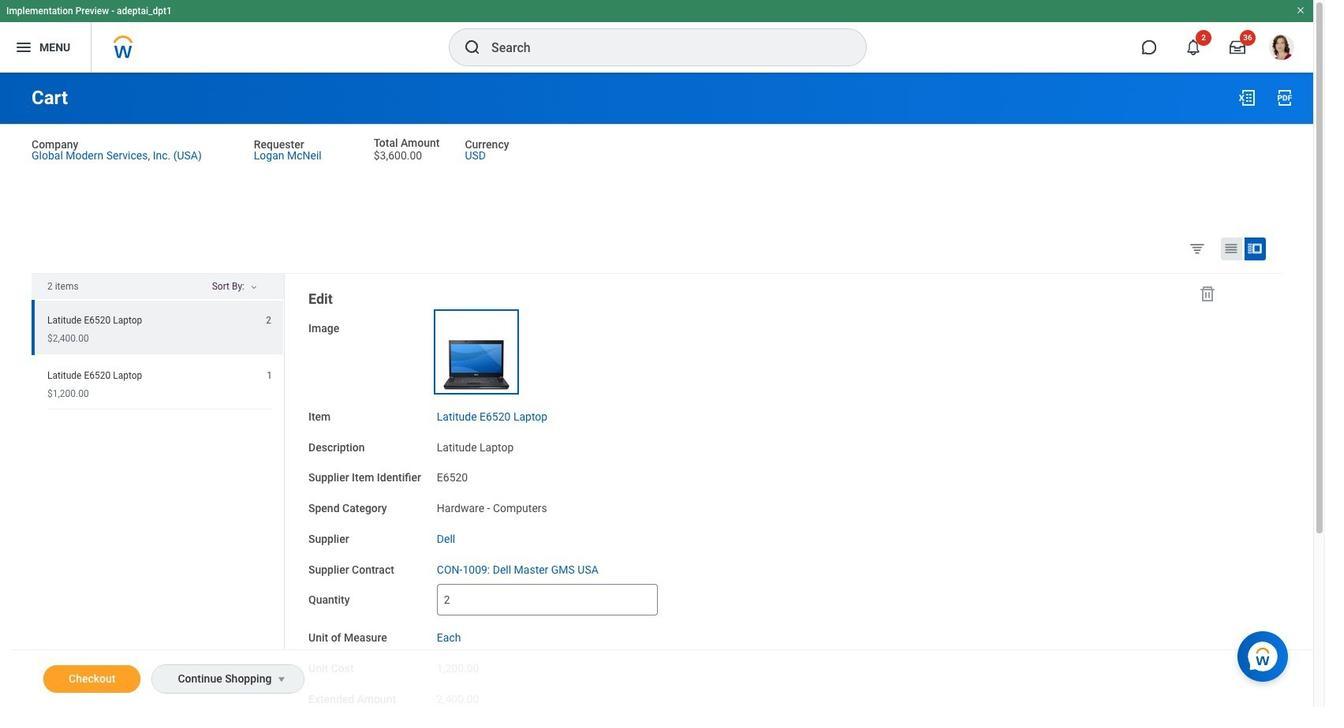 Task type: vqa. For each thing, say whether or not it's contained in the screenshot.
Liu
no



Task type: locate. For each thing, give the bounding box(es) containing it.
banner
[[0, 0, 1314, 73]]

export to excel image
[[1238, 88, 1257, 107]]

toggle to grid view image
[[1224, 241, 1240, 256]]

region
[[32, 274, 285, 707]]

delete image
[[1199, 284, 1218, 303]]

Search Workday  search field
[[492, 30, 834, 65]]

item list list box
[[32, 300, 284, 409]]

profile logan mcneil image
[[1270, 35, 1295, 63]]

option group
[[1186, 237, 1278, 264]]

notifications large image
[[1186, 39, 1202, 55]]

main content
[[0, 73, 1314, 707]]

close environment banner image
[[1297, 6, 1306, 15]]

Toggle to List Detail view radio
[[1245, 237, 1267, 260]]

None text field
[[437, 584, 658, 616]]

hardware - computers element
[[437, 499, 548, 515]]



Task type: describe. For each thing, give the bounding box(es) containing it.
navigation pane region
[[285, 274, 1237, 707]]

e6520.jpg image
[[437, 312, 516, 391]]

arrow down image
[[264, 280, 283, 290]]

inbox large image
[[1230, 39, 1246, 55]]

none text field inside the navigation pane region
[[437, 584, 658, 616]]

search image
[[463, 38, 482, 57]]

justify image
[[14, 38, 33, 57]]

toggle to list detail view image
[[1248, 241, 1263, 256]]

select to filter grid data image
[[1189, 240, 1207, 256]]

Toggle to Grid view radio
[[1222, 237, 1243, 260]]

view printable version (pdf) image
[[1276, 88, 1295, 107]]



